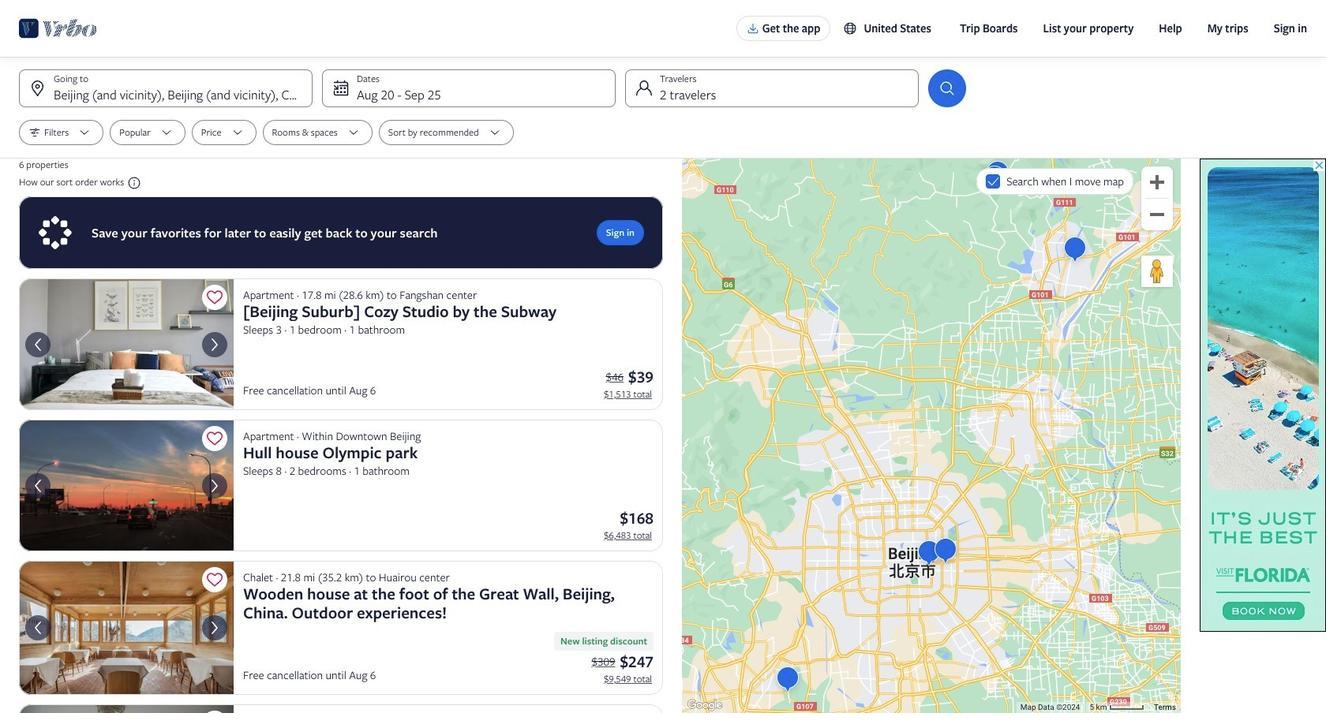 Task type: describe. For each thing, give the bounding box(es) containing it.
room image
[[19, 279, 234, 411]]

image of walk to great wall, twin bed room, nice service image
[[19, 705, 234, 714]]

vrbo logo image
[[19, 16, 97, 41]]

small image
[[124, 176, 141, 190]]

dining image
[[19, 561, 234, 696]]



Task type: locate. For each thing, give the bounding box(es) containing it.
exterior image
[[19, 420, 234, 552]]

show next image for hull house olympic park image
[[205, 476, 224, 495]]

show previous image for hull house olympic park image
[[28, 476, 47, 495]]

google image
[[686, 698, 724, 714]]

small image
[[843, 21, 858, 36]]

show previous image for [beijing suburb] cozy studio by the subway image
[[28, 335, 47, 354]]

show previous image for wooden house at the foot of the great wall, beijing, china. outdoor experiences! image
[[28, 619, 47, 638]]

show next image for [beijing suburb] cozy studio by the subway image
[[205, 335, 224, 354]]

download the app button image
[[747, 22, 759, 35]]

map region
[[682, 159, 1181, 714]]

show next image for wooden house at the foot of the great wall, beijing, china. outdoor experiences! image
[[205, 619, 224, 638]]

search image
[[938, 79, 957, 98]]



Task type: vqa. For each thing, say whether or not it's contained in the screenshot.
bottommost small IMAGE
yes



